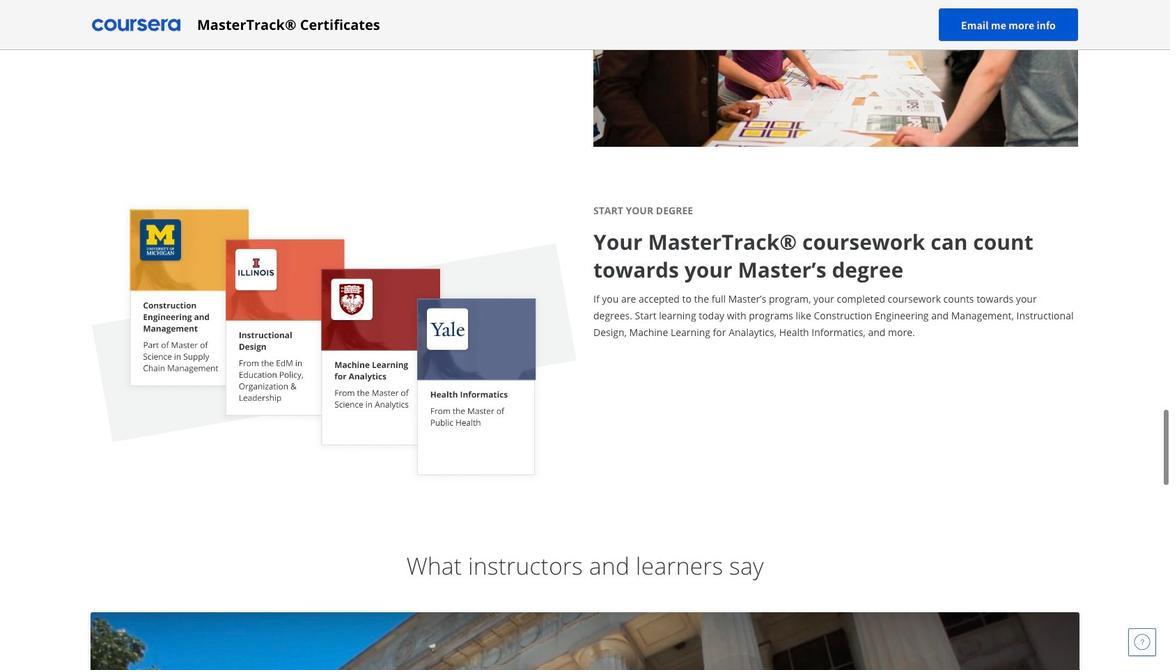 Task type: describe. For each thing, give the bounding box(es) containing it.
coursera image
[[92, 14, 180, 36]]

help center image
[[1134, 635, 1151, 651]]



Task type: vqa. For each thing, say whether or not it's contained in the screenshot.
can
no



